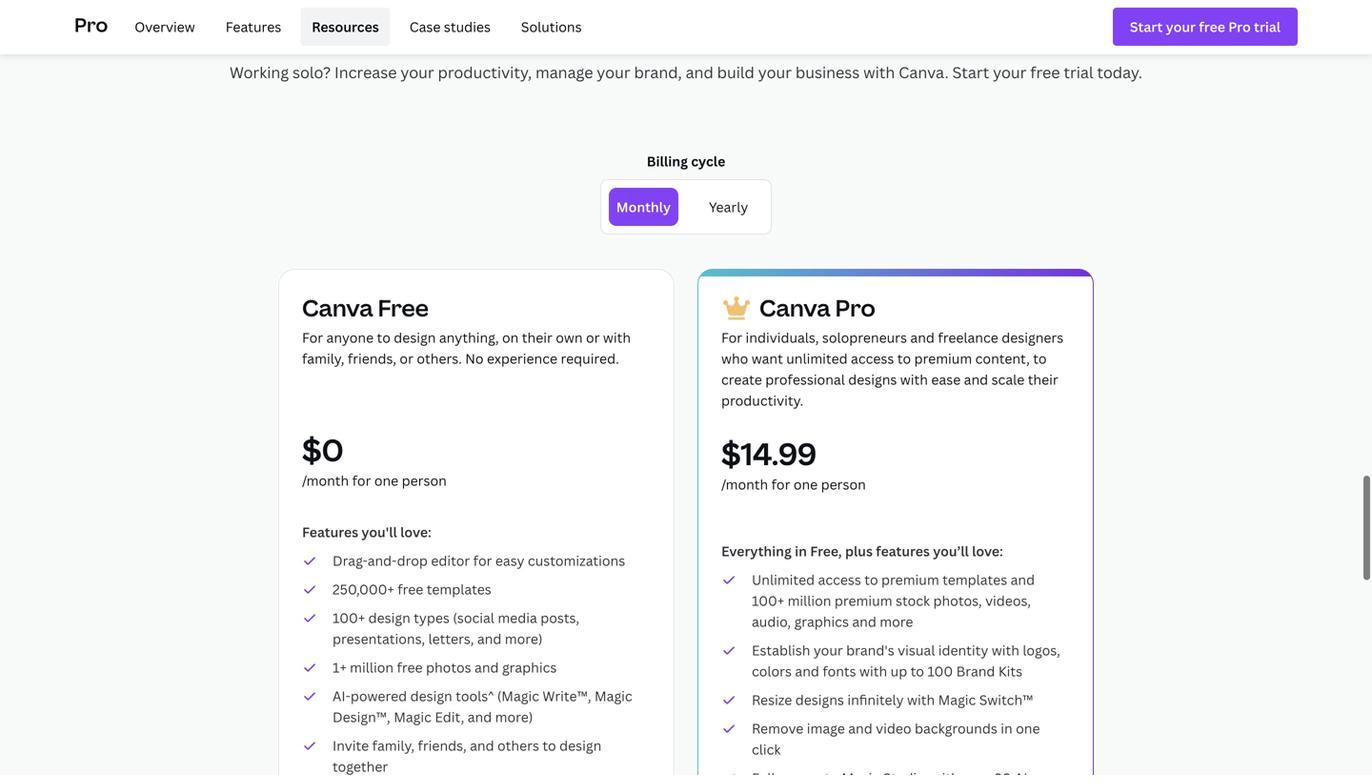 Task type: describe. For each thing, give the bounding box(es) containing it.
menu bar inside pro element
[[116, 8, 594, 46]]

more
[[593, 6, 674, 47]]

solutions
[[521, 17, 582, 36]]

increase
[[335, 62, 397, 83]]

today.
[[1098, 62, 1143, 83]]

canva
[[752, 6, 846, 47]]

and
[[686, 62, 714, 83]]

resources
[[312, 17, 379, 36]]

studies
[[444, 17, 491, 36]]

start your free pro trial image
[[1131, 16, 1281, 37]]

0 vertical spatial with
[[680, 6, 745, 47]]

start
[[953, 62, 990, 83]]

achieve more with canva pro
[[467, 6, 906, 47]]



Task type: locate. For each thing, give the bounding box(es) containing it.
productivity,
[[438, 62, 532, 83]]

overview link
[[123, 8, 207, 46]]

your left "brand,"
[[597, 62, 631, 83]]

your down case
[[401, 62, 434, 83]]

solo?
[[293, 62, 331, 83]]

1 your from the left
[[401, 62, 434, 83]]

pro up canva.
[[853, 6, 906, 47]]

with
[[680, 6, 745, 47], [864, 62, 895, 83]]

case studies link
[[398, 8, 502, 46]]

pro element
[[74, 0, 1298, 53]]

canva.
[[899, 62, 949, 83]]

overview
[[135, 17, 195, 36]]

business
[[796, 62, 860, 83]]

pro left overview
[[74, 11, 108, 37]]

1 vertical spatial with
[[864, 62, 895, 83]]

1 horizontal spatial pro
[[853, 6, 906, 47]]

0 horizontal spatial with
[[680, 6, 745, 47]]

0 horizontal spatial pro
[[74, 11, 108, 37]]

with up and
[[680, 6, 745, 47]]

case
[[410, 17, 441, 36]]

your right build
[[759, 62, 792, 83]]

menu bar containing overview
[[116, 8, 594, 46]]

brand,
[[634, 62, 682, 83]]

trial
[[1064, 62, 1094, 83]]

free
[[1031, 62, 1061, 83]]

with left canva.
[[864, 62, 895, 83]]

build
[[718, 62, 755, 83]]

manage
[[536, 62, 593, 83]]

your left free
[[993, 62, 1027, 83]]

solutions link
[[510, 8, 594, 46]]

1 horizontal spatial with
[[864, 62, 895, 83]]

your
[[401, 62, 434, 83], [597, 62, 631, 83], [759, 62, 792, 83], [993, 62, 1027, 83]]

features
[[226, 17, 282, 36]]

achieve
[[467, 6, 587, 47]]

2 your from the left
[[597, 62, 631, 83]]

pro
[[853, 6, 906, 47], [74, 11, 108, 37]]

working solo? increase your productivity, manage your brand, and build your business with canva. start your free trial today.
[[230, 62, 1143, 83]]

menu bar
[[116, 8, 594, 46]]

resources link
[[301, 8, 391, 46]]

working
[[230, 62, 289, 83]]

4 your from the left
[[993, 62, 1027, 83]]

3 your from the left
[[759, 62, 792, 83]]

case studies
[[410, 17, 491, 36]]

features link
[[214, 8, 293, 46]]



Task type: vqa. For each thing, say whether or not it's contained in the screenshot.
Start
yes



